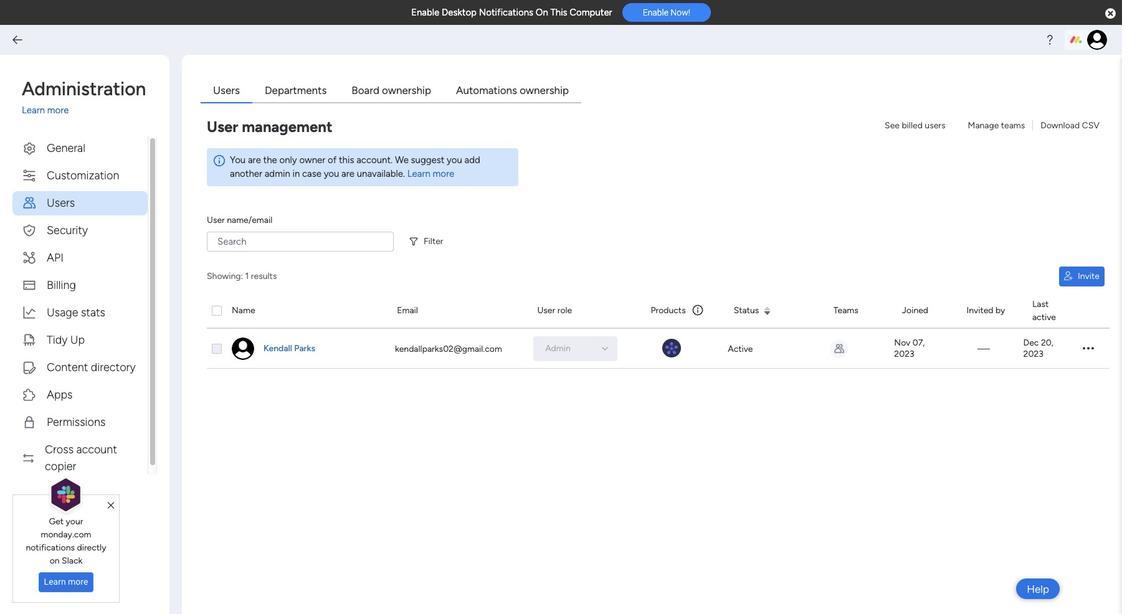 Task type: locate. For each thing, give the bounding box(es) containing it.
users up the security at top left
[[47, 196, 75, 210]]

2023 down the nov at the bottom right
[[895, 349, 915, 359]]

enable
[[412, 7, 440, 18], [643, 8, 669, 18]]

1 2023 from the left
[[895, 349, 915, 359]]

billing
[[47, 278, 76, 292]]

nov 07, 2023
[[895, 338, 926, 359]]

automations ownership link
[[444, 80, 582, 103]]

administration
[[22, 78, 146, 100]]

20,
[[1042, 338, 1054, 348]]

1 horizontal spatial learn more
[[408, 168, 455, 180]]

2 vertical spatial learn
[[44, 577, 66, 587]]

2 ownership from the left
[[520, 84, 569, 97]]

more down the administration
[[47, 105, 69, 116]]

account.
[[357, 154, 393, 166]]

content
[[47, 361, 88, 374]]

more down suggest
[[433, 168, 455, 180]]

learn more
[[408, 168, 455, 180], [44, 577, 88, 587]]

dapulse close image
[[1106, 7, 1117, 20]]

active
[[728, 344, 754, 354]]

up
[[70, 333, 85, 347]]

admin
[[546, 343, 571, 354]]

more
[[47, 105, 69, 116], [433, 168, 455, 180], [68, 577, 88, 587]]

role
[[558, 306, 573, 316]]

1 horizontal spatial 2023
[[1024, 349, 1044, 359]]

manage teams
[[969, 120, 1026, 131]]

user inside grid
[[538, 306, 556, 316]]

last
[[1033, 299, 1050, 310]]

kendall parks image left kendall
[[232, 338, 254, 360]]

0 horizontal spatial you
[[324, 168, 339, 180]]

security button
[[12, 219, 148, 243]]

0 horizontal spatial 2023
[[895, 349, 915, 359]]

are left the the
[[248, 154, 261, 166]]

permissions button
[[12, 411, 148, 435]]

1 vertical spatial kendall parks image
[[232, 338, 254, 360]]

1 vertical spatial you
[[324, 168, 339, 180]]

users up user management in the left top of the page
[[213, 84, 240, 97]]

download csv button
[[1036, 116, 1106, 136]]

are down this
[[342, 168, 355, 180]]

notifications
[[26, 543, 75, 554]]

ownership right automations
[[520, 84, 569, 97]]

user left role
[[538, 306, 556, 316]]

learn more for the bottom learn more link
[[408, 168, 455, 180]]

security
[[47, 224, 88, 237]]

apps button
[[12, 383, 148, 407]]

filter
[[424, 236, 444, 247]]

account
[[76, 443, 117, 457]]

0 vertical spatial are
[[248, 154, 261, 166]]

2023 inside nov 07, 2023
[[895, 349, 915, 359]]

enable for enable desktop notifications on this computer
[[412, 7, 440, 18]]

learn down suggest
[[408, 168, 431, 180]]

2023 for dec
[[1024, 349, 1044, 359]]

we
[[395, 154, 409, 166]]

enable inside the enable now! "button"
[[643, 8, 669, 18]]

users button
[[12, 191, 148, 215]]

help image
[[1044, 34, 1057, 46]]

copier
[[45, 460, 76, 474]]

teams
[[834, 306, 859, 316]]

0 horizontal spatial users
[[47, 196, 75, 210]]

row
[[207, 294, 1111, 329], [207, 329, 1111, 369]]

you
[[447, 154, 463, 166], [324, 168, 339, 180]]

more inside administration learn more
[[47, 105, 69, 116]]

email
[[397, 306, 418, 316]]

administration learn more
[[22, 78, 146, 116]]

user management
[[207, 118, 333, 136]]

invite
[[1079, 271, 1101, 282]]

1 horizontal spatial kendall parks image
[[1088, 30, 1108, 50]]

see billed users button
[[880, 116, 951, 136]]

user left name/email
[[207, 215, 225, 225]]

0 vertical spatial users
[[213, 84, 240, 97]]

Search text field
[[207, 232, 394, 252]]

users
[[926, 120, 946, 131]]

tidy up
[[47, 333, 85, 347]]

api button
[[12, 246, 148, 270]]

learn more down suggest
[[408, 168, 455, 180]]

enable left "desktop"
[[412, 7, 440, 18]]

learn inside button
[[44, 577, 66, 587]]

1 vertical spatial user
[[207, 215, 225, 225]]

another
[[230, 168, 263, 180]]

0 vertical spatial you
[[447, 154, 463, 166]]

0 horizontal spatial enable
[[412, 7, 440, 18]]

2 2023 from the left
[[1024, 349, 1044, 359]]

grid
[[207, 294, 1111, 603]]

automations ownership
[[456, 84, 569, 97]]

api
[[47, 251, 64, 265]]

kendall parks image down dapulse close icon
[[1088, 30, 1108, 50]]

in
[[293, 168, 300, 180]]

only
[[280, 154, 297, 166]]

dec 20, 2023
[[1024, 338, 1054, 359]]

dapulse x slim image
[[108, 501, 114, 512]]

tidy
[[47, 333, 68, 347]]

are
[[248, 154, 261, 166], [342, 168, 355, 180]]

1 vertical spatial more
[[433, 168, 455, 180]]

1 horizontal spatial you
[[447, 154, 463, 166]]

grid containing last active
[[207, 294, 1111, 603]]

1 row from the top
[[207, 294, 1111, 329]]

invited by
[[967, 306, 1006, 316]]

billed
[[903, 120, 923, 131]]

kendall parks image inside grid
[[232, 338, 254, 360]]

0 vertical spatial learn more
[[408, 168, 455, 180]]

status
[[734, 306, 760, 316]]

this
[[551, 7, 568, 18]]

you left add
[[447, 154, 463, 166]]

content directory
[[47, 361, 136, 374]]

more down slack
[[68, 577, 88, 587]]

0 vertical spatial user
[[207, 118, 238, 136]]

now!
[[671, 8, 691, 18]]

ownership
[[382, 84, 431, 97], [520, 84, 569, 97]]

enable now!
[[643, 8, 691, 18]]

0 horizontal spatial ownership
[[382, 84, 431, 97]]

learn more link
[[22, 104, 157, 118], [408, 168, 455, 180]]

content directory button
[[12, 356, 148, 380]]

learn more down slack
[[44, 577, 88, 587]]

0 horizontal spatial learn more link
[[22, 104, 157, 118]]

2023
[[895, 349, 915, 359], [1024, 349, 1044, 359]]

back to workspace image
[[11, 34, 24, 46]]

more for learn more button
[[68, 577, 88, 587]]

0 vertical spatial more
[[47, 105, 69, 116]]

1 vertical spatial users
[[47, 196, 75, 210]]

add or edit team image
[[830, 340, 849, 358]]

get your monday.com notifications directly on slack
[[26, 517, 106, 567]]

cross
[[45, 443, 74, 457]]

general button
[[12, 136, 148, 161]]

management
[[242, 118, 333, 136]]

kendallparks02@gmail.com
[[395, 344, 502, 354]]

learn inside administration learn more
[[22, 105, 45, 116]]

1 vertical spatial learn
[[408, 168, 431, 180]]

user down users link
[[207, 118, 238, 136]]

0 vertical spatial kendall parks image
[[1088, 30, 1108, 50]]

learn more link down suggest
[[408, 168, 455, 180]]

1 horizontal spatial enable
[[643, 8, 669, 18]]

0 horizontal spatial kendall parks image
[[232, 338, 254, 360]]

1 ownership from the left
[[382, 84, 431, 97]]

learn more inside button
[[44, 577, 88, 587]]

1 horizontal spatial ownership
[[520, 84, 569, 97]]

user for user management
[[207, 118, 238, 136]]

learn more link down the administration
[[22, 104, 157, 118]]

1 horizontal spatial learn more link
[[408, 168, 455, 180]]

download csv
[[1041, 120, 1101, 131]]

learn down on
[[44, 577, 66, 587]]

your
[[66, 517, 83, 527]]

2 row from the top
[[207, 329, 1111, 369]]

learn down the administration
[[22, 105, 45, 116]]

1 horizontal spatial are
[[342, 168, 355, 180]]

2 vertical spatial user
[[538, 306, 556, 316]]

0 vertical spatial learn more link
[[22, 104, 157, 118]]

suggest
[[411, 154, 445, 166]]

user role
[[538, 306, 573, 316]]

2023 down dec
[[1024, 349, 1044, 359]]

more inside learn more button
[[68, 577, 88, 587]]

2023 inside dec 20, 2023
[[1024, 349, 1044, 359]]

board
[[352, 84, 380, 97]]

v2 ellipsis image
[[1084, 343, 1095, 354]]

1 vertical spatial learn more
[[44, 577, 88, 587]]

user
[[207, 118, 238, 136], [207, 215, 225, 225], [538, 306, 556, 316]]

you down of at the top of page
[[324, 168, 339, 180]]

kendall parks image
[[1088, 30, 1108, 50], [232, 338, 254, 360]]

enable for enable now!
[[643, 8, 669, 18]]

2 vertical spatial more
[[68, 577, 88, 587]]

ownership right board
[[382, 84, 431, 97]]

0 horizontal spatial learn more
[[44, 577, 88, 587]]

enable left now!
[[643, 8, 669, 18]]

0 vertical spatial learn
[[22, 105, 45, 116]]



Task type: describe. For each thing, give the bounding box(es) containing it.
filter button
[[407, 232, 451, 252]]

board ownership
[[352, 84, 431, 97]]

automations
[[456, 84, 518, 97]]

row containing nov 07, 2023
[[207, 329, 1111, 369]]

products
[[651, 306, 686, 316]]

learn more for learn more button
[[44, 577, 88, 587]]

2023 for nov
[[895, 349, 915, 359]]

1 vertical spatial are
[[342, 168, 355, 180]]

directory
[[91, 361, 136, 374]]

name/email
[[227, 215, 273, 225]]

usage
[[47, 306, 78, 320]]

permissions
[[47, 416, 106, 429]]

you
[[230, 154, 246, 166]]

cross account copier button
[[12, 438, 148, 479]]

ownership for automations ownership
[[520, 84, 569, 97]]

enable now! button
[[623, 3, 711, 22]]

ownership for board ownership
[[382, 84, 431, 97]]

users link
[[201, 80, 252, 103]]

usage stats
[[47, 306, 105, 320]]

monday.com
[[41, 530, 91, 541]]

kendall
[[264, 343, 292, 354]]

get
[[49, 517, 64, 527]]

departments
[[265, 84, 327, 97]]

last active
[[1033, 299, 1057, 323]]

dec
[[1024, 338, 1040, 348]]

parks
[[295, 343, 316, 354]]

notifications
[[479, 7, 534, 18]]

this
[[339, 154, 354, 166]]

active
[[1033, 312, 1057, 323]]

name
[[232, 306, 255, 316]]

download
[[1041, 120, 1081, 131]]

invited
[[967, 306, 994, 316]]

1 vertical spatial learn more link
[[408, 168, 455, 180]]

results
[[251, 271, 277, 282]]

add
[[465, 154, 481, 166]]

see
[[885, 120, 900, 131]]

joined
[[903, 306, 929, 316]]

1 horizontal spatial users
[[213, 84, 240, 97]]

help button
[[1017, 579, 1061, 600]]

admin
[[265, 168, 290, 180]]

slack
[[62, 556, 82, 567]]

general
[[47, 141, 85, 155]]

see billed users
[[885, 120, 946, 131]]

kendall parks
[[264, 343, 316, 354]]

on
[[536, 7, 549, 18]]

directly
[[77, 543, 106, 554]]

0 horizontal spatial are
[[248, 154, 261, 166]]

user name/email
[[207, 215, 273, 225]]

case
[[302, 168, 322, 180]]

teams
[[1002, 120, 1026, 131]]

desktop
[[442, 7, 477, 18]]

row containing last active
[[207, 294, 1111, 329]]

learn for the bottom learn more link
[[408, 168, 431, 180]]

customization button
[[12, 164, 148, 188]]

tidy up button
[[12, 328, 148, 353]]

usage stats button
[[12, 301, 148, 325]]

v2 surface invite image
[[1065, 272, 1074, 281]]

users inside button
[[47, 196, 75, 210]]

you are the only owner of this account. we suggest you add another admin in case you are unavailable.
[[230, 154, 481, 180]]

learn more button
[[38, 573, 94, 593]]

more for the bottom learn more link
[[433, 168, 455, 180]]

user for user role
[[538, 306, 556, 316]]

07,
[[913, 338, 926, 348]]

of
[[328, 154, 337, 166]]

help
[[1028, 583, 1050, 596]]

nov
[[895, 338, 911, 348]]

kendall parks link
[[262, 343, 317, 355]]

user for user name/email
[[207, 215, 225, 225]]

the
[[263, 154, 277, 166]]

learn for learn more button
[[44, 577, 66, 587]]

owner
[[300, 154, 326, 166]]

csv
[[1083, 120, 1101, 131]]

board ownership link
[[339, 80, 444, 103]]

showing:
[[207, 271, 243, 282]]

customization
[[47, 169, 119, 182]]

manage teams button
[[964, 116, 1031, 136]]

showing: 1 results
[[207, 271, 277, 282]]

unavailable.
[[357, 168, 405, 180]]

computer
[[570, 7, 613, 18]]

billing button
[[12, 273, 148, 298]]

1
[[245, 271, 249, 282]]



Task type: vqa. For each thing, say whether or not it's contained in the screenshot.
1st Add to favorites icon from the left
no



